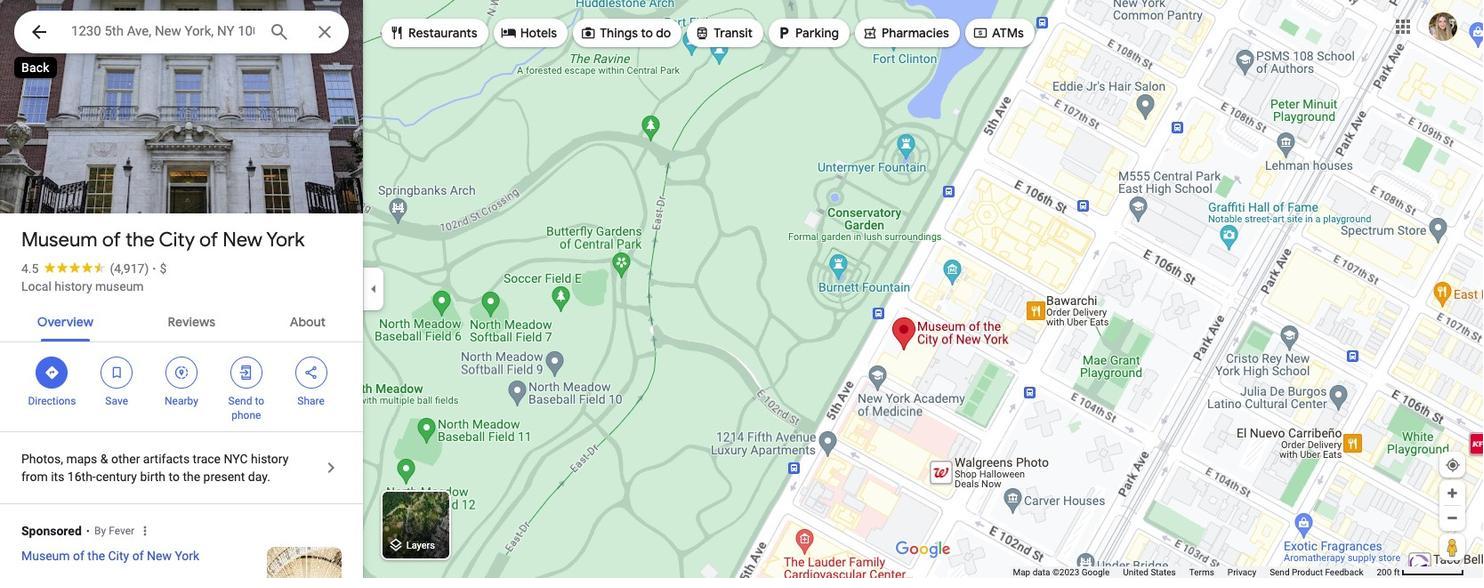 Task type: vqa. For each thing, say whether or not it's contained in the screenshot.
top the
yes



Task type: describe. For each thing, give the bounding box(es) containing it.
16th-
[[67, 470, 96, 484]]

15,958
[[45, 176, 88, 193]]

united states button
[[1123, 567, 1176, 578]]

0 vertical spatial new
[[223, 228, 262, 253]]

united
[[1123, 568, 1149, 578]]

other
[[111, 452, 140, 466]]

200 ft button
[[1377, 568, 1465, 578]]

present
[[203, 470, 245, 484]]

about button
[[276, 299, 340, 342]]


[[776, 23, 792, 42]]

maps
[[66, 452, 97, 466]]


[[109, 363, 125, 383]]

sponsored
[[21, 524, 82, 538]]

data
[[1033, 568, 1051, 578]]

privacy
[[1228, 568, 1257, 578]]


[[501, 23, 517, 42]]

200 ft
[[1377, 568, 1400, 578]]

1 vertical spatial city
[[108, 549, 129, 563]]

send product feedback button
[[1270, 567, 1364, 578]]

artifacts
[[143, 452, 190, 466]]

trace
[[193, 452, 221, 466]]

phone
[[232, 409, 261, 422]]

to inside send to phone
[[255, 395, 264, 408]]


[[238, 363, 254, 383]]

layers
[[406, 541, 435, 552]]

send for send to phone
[[228, 395, 252, 408]]

$
[[160, 262, 167, 276]]

photos, maps & other artifacts trace nyc history from its 16th-century birth to the present day. button
[[0, 433, 363, 504]]

· $
[[152, 262, 167, 276]]


[[44, 363, 60, 383]]

museum
[[95, 279, 144, 294]]

zoom in image
[[1446, 487, 1460, 500]]

show your location image
[[1445, 457, 1461, 473]]

1 vertical spatial york
[[175, 549, 199, 563]]

by fever
[[94, 525, 134, 538]]

privacy button
[[1228, 567, 1257, 578]]

4,917 reviews element
[[110, 262, 149, 276]]

share
[[298, 395, 325, 408]]

google
[[1082, 568, 1110, 578]]

show street view coverage image
[[1440, 534, 1466, 561]]

new inside museum of the city of new york link
[[147, 549, 172, 563]]

to inside  things to do
[[641, 25, 653, 41]]

states
[[1151, 568, 1176, 578]]

museum of the city of new york link
[[0, 547, 363, 578]]

0 vertical spatial the
[[125, 228, 155, 253]]

terms button
[[1190, 567, 1215, 578]]

from
[[21, 470, 48, 484]]

2 museum from the top
[[21, 549, 70, 563]]

history inside photos, maps & other artifacts trace nyc history from its 16th-century birth to the present day.
[[251, 452, 289, 466]]


[[389, 23, 405, 42]]

ft
[[1394, 568, 1400, 578]]


[[28, 20, 50, 44]]

reviews button
[[154, 299, 230, 342]]

1 horizontal spatial city
[[159, 228, 195, 253]]

15,958 photos
[[45, 176, 136, 193]]

terms
[[1190, 568, 1215, 578]]

product
[[1292, 568, 1323, 578]]

things
[[600, 25, 638, 41]]

hotels
[[520, 25, 557, 41]]

collapse side panel image
[[364, 279, 384, 299]]

200
[[1377, 568, 1392, 578]]

&
[[100, 452, 108, 466]]

local
[[21, 279, 51, 294]]


[[862, 23, 878, 42]]

history inside button
[[55, 279, 92, 294]]



Task type: locate. For each thing, give the bounding box(es) containing it.
the inside photos, maps & other artifacts trace nyc history from its 16th-century birth to the present day.
[[183, 470, 200, 484]]

tab list containing overview
[[0, 299, 363, 342]]

0 vertical spatial to
[[641, 25, 653, 41]]

1 vertical spatial history
[[251, 452, 289, 466]]

city down fever
[[108, 549, 129, 563]]

 things to do
[[580, 23, 671, 42]]

 parking
[[776, 23, 839, 42]]

photos, maps & other artifacts trace nyc history from its 16th-century birth to the present day.
[[21, 452, 289, 484]]

0 vertical spatial museum of the city of new york
[[21, 228, 305, 253]]

1 horizontal spatial new
[[223, 228, 262, 253]]

new
[[223, 228, 262, 253], [147, 549, 172, 563]]

history
[[55, 279, 92, 294], [251, 452, 289, 466]]

of
[[102, 228, 121, 253], [199, 228, 218, 253], [73, 549, 84, 563], [132, 549, 144, 563]]

to inside photos, maps & other artifacts trace nyc history from its 16th-century birth to the present day.
[[169, 470, 180, 484]]

feedback
[[1326, 568, 1364, 578]]

photos
[[92, 176, 136, 193]]

1 museum from the top
[[21, 228, 98, 253]]

the up 4,917 reviews element at the left top of page
[[125, 228, 155, 253]]

 atms
[[973, 23, 1024, 42]]

2 museum of the city of new york from the top
[[21, 549, 199, 563]]

overview
[[37, 314, 93, 330]]

directions
[[28, 395, 76, 408]]

send to phone
[[228, 395, 264, 422]]

atms
[[992, 25, 1024, 41]]

0 horizontal spatial send
[[228, 395, 252, 408]]

2 horizontal spatial the
[[183, 470, 200, 484]]

parking
[[796, 25, 839, 41]]

about
[[290, 314, 326, 330]]

1 horizontal spatial send
[[1270, 568, 1290, 578]]

google account: michelle dermenjian  
(michelle.dermenjian@adept.ai) image
[[1429, 12, 1458, 41]]

nyc
[[224, 452, 248, 466]]


[[174, 363, 190, 383]]

map
[[1013, 568, 1031, 578]]

2 horizontal spatial to
[[641, 25, 653, 41]]

1 horizontal spatial the
[[125, 228, 155, 253]]

 restaurants
[[389, 23, 478, 42]]

its
[[51, 470, 64, 484]]

century
[[96, 470, 137, 484]]

birth
[[140, 470, 166, 484]]

museum down sponsored
[[21, 549, 70, 563]]

0 vertical spatial city
[[159, 228, 195, 253]]

0 horizontal spatial city
[[108, 549, 129, 563]]

2 vertical spatial the
[[88, 549, 105, 563]]

send up phone
[[228, 395, 252, 408]]

1 vertical spatial museum of the city of new york
[[21, 549, 199, 563]]

send left product
[[1270, 568, 1290, 578]]


[[694, 23, 710, 42]]

museum of the city of new york
[[21, 228, 305, 253], [21, 549, 199, 563]]

city up price: inexpensive element
[[159, 228, 195, 253]]

0 horizontal spatial the
[[88, 549, 105, 563]]

 pharmacies
[[862, 23, 950, 42]]

0 horizontal spatial to
[[169, 470, 180, 484]]

pharmacies
[[882, 25, 950, 41]]


[[580, 23, 596, 42]]

museum of the city of new york up price: inexpensive element
[[21, 228, 305, 253]]

send for send product feedback
[[1270, 568, 1290, 578]]

 search field
[[14, 11, 349, 57]]

0 vertical spatial york
[[266, 228, 305, 253]]

photo of museum of the city of new york image
[[0, 0, 363, 338]]

0 horizontal spatial new
[[147, 549, 172, 563]]

save
[[105, 395, 128, 408]]

0 horizontal spatial york
[[175, 549, 199, 563]]

tab list inside the google maps element
[[0, 299, 363, 342]]

museum of the city of new york down by fever on the left bottom of page
[[21, 549, 199, 563]]

transit
[[714, 25, 753, 41]]

york up about button
[[266, 228, 305, 253]]

reviews
[[168, 314, 215, 330]]

4.5
[[21, 262, 39, 276]]

nearby
[[165, 395, 198, 408]]

(4,917)
[[110, 262, 149, 276]]

to up phone
[[255, 395, 264, 408]]

to
[[641, 25, 653, 41], [255, 395, 264, 408], [169, 470, 180, 484]]

actions for museum of the city of new york region
[[0, 343, 363, 432]]

None field
[[71, 20, 255, 42]]

tab list
[[0, 299, 363, 342]]

united states
[[1123, 568, 1176, 578]]

 transit
[[694, 23, 753, 42]]

footer containing map data ©2023 google
[[1013, 567, 1377, 578]]

1 vertical spatial the
[[183, 470, 200, 484]]


[[303, 363, 319, 383]]

0 horizontal spatial history
[[55, 279, 92, 294]]

©2023
[[1053, 568, 1080, 578]]

4.5 stars image
[[39, 262, 110, 273]]

map data ©2023 google
[[1013, 568, 1110, 578]]

2 vertical spatial to
[[169, 470, 180, 484]]

history down 4.5 stars image
[[55, 279, 92, 294]]

to left do
[[641, 25, 653, 41]]

1 vertical spatial to
[[255, 395, 264, 408]]

1 vertical spatial new
[[147, 549, 172, 563]]

1 vertical spatial museum
[[21, 549, 70, 563]]

footer inside the google maps element
[[1013, 567, 1377, 578]]

overview button
[[23, 299, 108, 342]]

1 horizontal spatial york
[[266, 228, 305, 253]]

york down sponsored · by fever element
[[175, 549, 199, 563]]

zoom out image
[[1446, 512, 1460, 525]]

fever
[[109, 525, 134, 538]]

send
[[228, 395, 252, 408], [1270, 568, 1290, 578]]

0 vertical spatial museum
[[21, 228, 98, 253]]

the
[[125, 228, 155, 253], [183, 470, 200, 484], [88, 549, 105, 563]]

york
[[266, 228, 305, 253], [175, 549, 199, 563]]

museum up 4.5 stars image
[[21, 228, 98, 253]]

photos,
[[21, 452, 63, 466]]

sponsored · by fever element
[[21, 512, 363, 546]]

museum of the city of new york main content
[[0, 0, 363, 578]]

city
[[159, 228, 195, 253], [108, 549, 129, 563]]

0 vertical spatial send
[[228, 395, 252, 408]]

·
[[152, 262, 156, 276]]

none field inside 1230 5th ave, new york, ny 10029 field
[[71, 20, 255, 42]]

send inside button
[[1270, 568, 1290, 578]]


[[973, 23, 989, 42]]

15,958 photos button
[[13, 169, 143, 200]]

history up day.
[[251, 452, 289, 466]]

1 museum of the city of new york from the top
[[21, 228, 305, 253]]

1 vertical spatial send
[[1270, 568, 1290, 578]]

do
[[656, 25, 671, 41]]

restaurants
[[408, 25, 478, 41]]

send product feedback
[[1270, 568, 1364, 578]]

local history museum
[[21, 279, 144, 294]]

footer
[[1013, 567, 1377, 578]]

1 horizontal spatial to
[[255, 395, 264, 408]]

by
[[94, 525, 106, 538]]

the down by
[[88, 549, 105, 563]]

send inside send to phone
[[228, 395, 252, 408]]

1 horizontal spatial history
[[251, 452, 289, 466]]

 button
[[14, 11, 64, 57]]

local history museum button
[[21, 278, 144, 295]]

 hotels
[[501, 23, 557, 42]]

price: inexpensive element
[[160, 262, 167, 276]]

1230 5th Ave, New York, NY 10029 field
[[14, 11, 349, 53]]

google maps element
[[0, 0, 1484, 578]]

the down trace
[[183, 470, 200, 484]]

to down the artifacts
[[169, 470, 180, 484]]

0 vertical spatial history
[[55, 279, 92, 294]]

day.
[[248, 470, 270, 484]]



